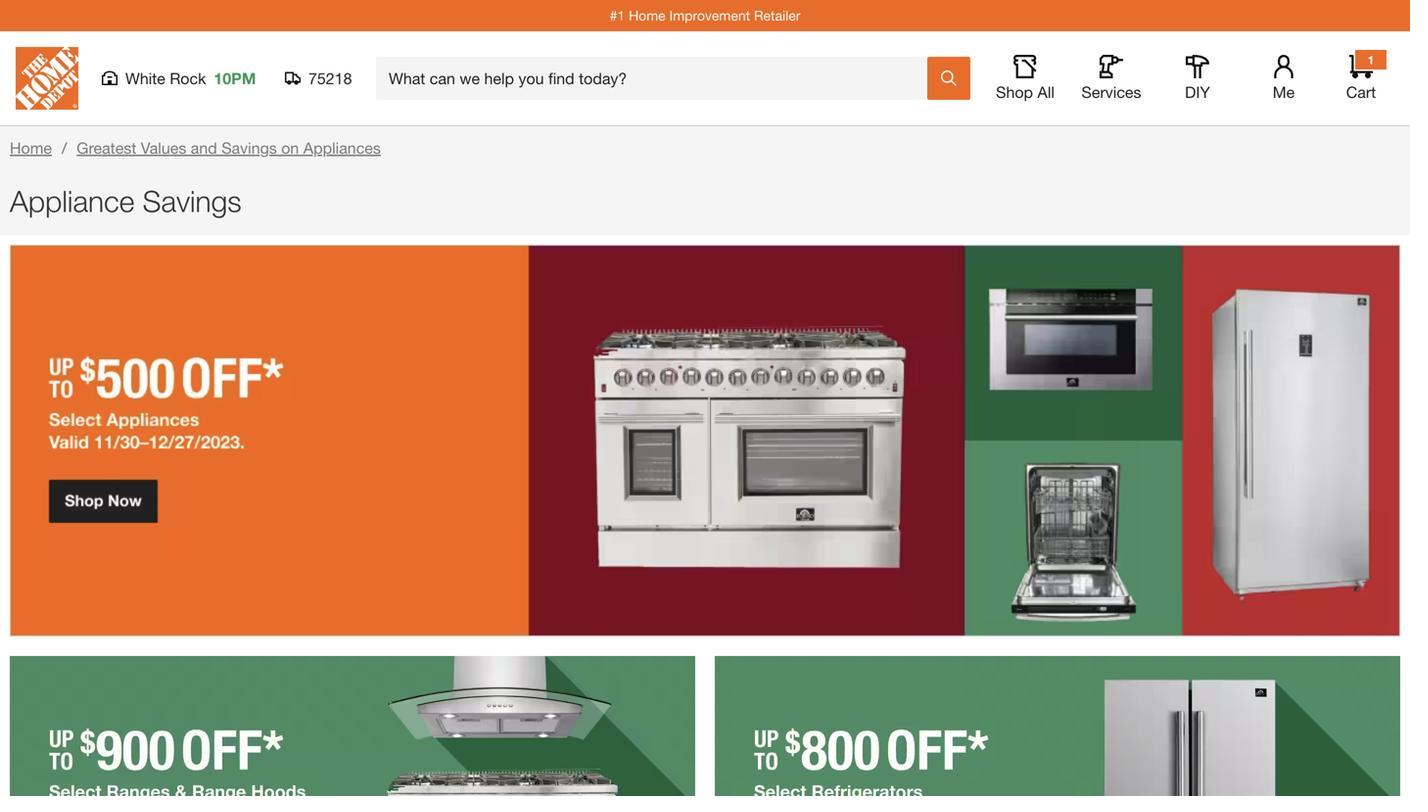 Task type: locate. For each thing, give the bounding box(es) containing it.
cart
[[1346, 83, 1376, 101]]

home link
[[10, 139, 52, 157]]

white rock 10pm
[[125, 69, 256, 88]]

shop
[[996, 83, 1033, 101]]

cart 1
[[1346, 53, 1376, 101]]

services
[[1082, 83, 1141, 101]]

home right the #1
[[629, 7, 666, 24]]

1 vertical spatial home
[[10, 139, 52, 157]]

me
[[1273, 83, 1295, 101]]

1 vertical spatial savings
[[143, 184, 242, 218]]

1 horizontal spatial home
[[629, 7, 666, 24]]

greatest values and savings on appliances link
[[77, 139, 381, 157]]

0 horizontal spatial home
[[10, 139, 52, 157]]

What can we help you find today? search field
[[389, 58, 926, 99]]

on
[[281, 139, 299, 157]]

10pm
[[214, 69, 256, 88]]

savings left on on the left of page
[[222, 139, 277, 157]]

#1
[[610, 7, 625, 24]]

savings down and
[[143, 184, 242, 218]]

up to $900 off*  select ranges & range hoods image
[[10, 656, 695, 796]]

home
[[629, 7, 666, 24], [10, 139, 52, 157]]

shop all button
[[994, 55, 1057, 102]]

diy
[[1185, 83, 1210, 101]]

values
[[141, 139, 186, 157]]

home up appliance
[[10, 139, 52, 157]]

diy button
[[1166, 55, 1229, 102]]

0 vertical spatial savings
[[222, 139, 277, 157]]

savings
[[222, 139, 277, 157], [143, 184, 242, 218]]

up to $800 off*  select refrigerators image
[[715, 656, 1400, 796]]

#1 home improvement retailer
[[610, 7, 800, 24]]

rock
[[170, 69, 206, 88]]

1
[[1368, 53, 1374, 67]]

appliance
[[10, 184, 134, 218]]



Task type: vqa. For each thing, say whether or not it's contained in the screenshot.
50 within the landscaping 50 services available
no



Task type: describe. For each thing, give the bounding box(es) containing it.
all
[[1038, 83, 1055, 101]]

services button
[[1080, 55, 1143, 102]]

up to $500 off* select appliances image
[[10, 245, 1400, 637]]

and
[[191, 139, 217, 157]]

improvement
[[669, 7, 750, 24]]

appliances
[[303, 139, 381, 157]]

retailer
[[754, 7, 800, 24]]

75218
[[308, 69, 352, 88]]

white
[[125, 69, 165, 88]]

me button
[[1253, 55, 1315, 102]]

greatest
[[77, 139, 136, 157]]

75218 button
[[285, 69, 353, 88]]

appliance savings
[[10, 184, 242, 218]]

shop all
[[996, 83, 1055, 101]]

0 vertical spatial home
[[629, 7, 666, 24]]

greatest values and savings on appliances
[[77, 139, 381, 157]]

the home depot logo image
[[16, 47, 78, 110]]



